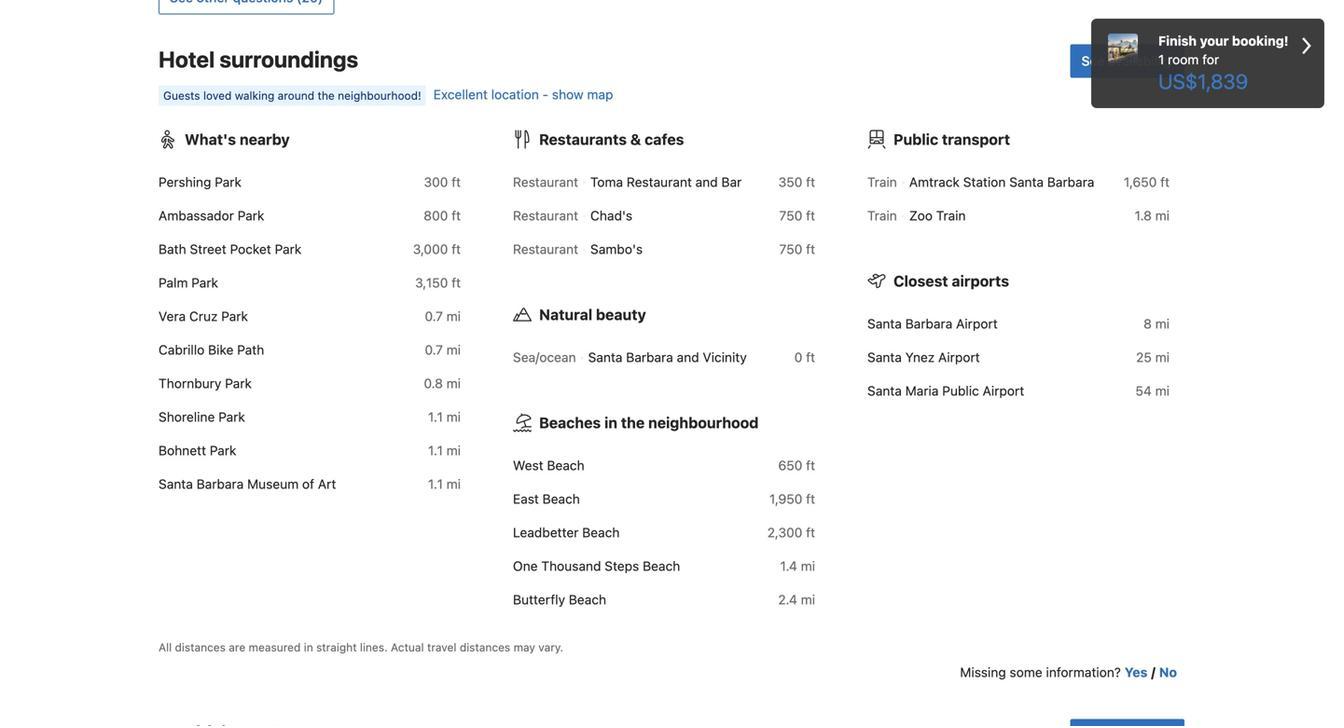 Task type: describe. For each thing, give the bounding box(es) containing it.
1,650
[[1124, 174, 1157, 190]]

beauty
[[596, 306, 646, 324]]

0.7 for vera cruz park
[[425, 309, 443, 324]]

2 vertical spatial airport
[[983, 383, 1025, 399]]

leadbetter beach
[[513, 525, 620, 541]]

cabrillo bike path
[[159, 342, 264, 358]]

one thousand steps beach
[[513, 559, 680, 574]]

santa right the station
[[1010, 174, 1044, 190]]

straight
[[316, 641, 357, 654]]

surroundings
[[220, 46, 358, 72]]

travel
[[427, 641, 457, 654]]

art
[[318, 477, 336, 492]]

restaurant down cafes
[[627, 174, 692, 190]]

park for thornbury park
[[225, 376, 252, 391]]

bath
[[159, 242, 186, 257]]

thornbury
[[159, 376, 222, 391]]

beach for butterfly beach
[[569, 592, 606, 608]]

0.8 mi
[[424, 376, 461, 391]]

all
[[159, 641, 172, 654]]

santa maria public airport
[[868, 383, 1025, 399]]

1.1 for bohnett park
[[428, 443, 443, 458]]

54 mi
[[1136, 383, 1170, 399]]

santa ynez airport
[[868, 350, 980, 365]]

museum
[[247, 477, 299, 492]]

us$1,839
[[1159, 69, 1248, 93]]

vera cruz park
[[159, 309, 248, 324]]

1.1 mi for bohnett park
[[428, 443, 461, 458]]

0 ft
[[795, 350, 815, 365]]

and for restaurant
[[696, 174, 718, 190]]

yes
[[1125, 665, 1148, 681]]

2,300
[[768, 525, 803, 541]]

hotel
[[159, 46, 215, 72]]

mi for santa maria public airport
[[1156, 383, 1170, 399]]

350 ft
[[779, 174, 815, 190]]

1 horizontal spatial the
[[621, 414, 645, 432]]

mi for thornbury park
[[447, 376, 461, 391]]

650 ft
[[778, 458, 815, 473]]

neighbourhood!
[[338, 89, 421, 102]]

restaurants
[[539, 131, 627, 148]]

2 distances from the left
[[460, 641, 511, 654]]

0.7 mi for path
[[425, 342, 461, 358]]

3,000 ft
[[413, 242, 461, 257]]

0 vertical spatial the
[[318, 89, 335, 102]]

show
[[552, 87, 584, 102]]

2,300 ft
[[768, 525, 815, 541]]

1.1 mi for santa barbara museum of art
[[428, 477, 461, 492]]

ambassador park
[[159, 208, 264, 223]]

amtrack station santa barbara
[[909, 174, 1095, 190]]

barbara left 1,650
[[1048, 174, 1095, 190]]

what's
[[185, 131, 236, 148]]

yes button
[[1125, 664, 1148, 682]]

for
[[1203, 52, 1219, 67]]

loved
[[203, 89, 232, 102]]

8
[[1144, 316, 1152, 332]]

3,000
[[413, 242, 448, 257]]

bohnett park
[[159, 443, 236, 458]]

missing some information? yes / no
[[960, 665, 1177, 681]]

santa barbara airport
[[868, 316, 998, 332]]

of
[[302, 477, 314, 492]]

amtrack
[[909, 174, 960, 190]]

butterfly beach
[[513, 592, 606, 608]]

1.8
[[1135, 208, 1152, 223]]

santa for santa maria public airport
[[868, 383, 902, 399]]

1 distances from the left
[[175, 641, 226, 654]]

0 vertical spatial in
[[605, 414, 618, 432]]

1.1 for santa barbara museum of art
[[428, 477, 443, 492]]

map
[[587, 87, 613, 102]]

mi for one thousand steps beach
[[801, 559, 815, 574]]

1.8 mi
[[1135, 208, 1170, 223]]

750 ft for sambo's
[[779, 242, 815, 257]]

west
[[513, 458, 544, 473]]

beach right the steps
[[643, 559, 680, 574]]

bar
[[722, 174, 742, 190]]

300
[[424, 174, 448, 190]]

&
[[631, 131, 641, 148]]

finish your booking! 1 room for us$1,839
[[1159, 33, 1289, 93]]

mi for santa barbara museum of art
[[447, 477, 461, 492]]

sambo's
[[591, 242, 643, 257]]

0 vertical spatial public
[[894, 131, 939, 148]]

park for pershing park
[[215, 174, 242, 190]]

maria
[[906, 383, 939, 399]]

750 for chad's
[[779, 208, 803, 223]]

see availability button
[[1071, 44, 1185, 78]]

some
[[1010, 665, 1043, 681]]

guests loved walking around the neighbourhood!
[[163, 89, 421, 102]]

walking
[[235, 89, 275, 102]]

park right the cruz
[[221, 309, 248, 324]]

train for zoo train
[[868, 208, 897, 223]]

0.8
[[424, 376, 443, 391]]

excellent location - show map link
[[434, 87, 613, 102]]

butterfly
[[513, 592, 565, 608]]

natural
[[539, 306, 593, 324]]

measured
[[249, 641, 301, 654]]

vera
[[159, 309, 186, 324]]

ynez
[[906, 350, 935, 365]]

1 vertical spatial in
[[304, 641, 313, 654]]

santa for santa barbara airport
[[868, 316, 902, 332]]

street
[[190, 242, 226, 257]]

1.1 mi for shoreline park
[[428, 410, 461, 425]]

no button
[[1160, 664, 1177, 682]]



Task type: locate. For each thing, give the bounding box(es) containing it.
public
[[894, 131, 939, 148], [942, 383, 979, 399]]

0.7 mi for park
[[425, 309, 461, 324]]

thornbury park
[[159, 376, 252, 391]]

0 vertical spatial airport
[[956, 316, 998, 332]]

beach down one thousand steps beach
[[569, 592, 606, 608]]

barbara down beauty
[[626, 350, 673, 365]]

are
[[229, 641, 246, 654]]

vicinity
[[703, 350, 747, 365]]

room
[[1168, 52, 1199, 67]]

1 vertical spatial 750 ft
[[779, 242, 815, 257]]

park right pocket
[[275, 242, 302, 257]]

shoreline
[[159, 410, 215, 425]]

zoo train
[[909, 208, 966, 223]]

3 1.1 mi from the top
[[428, 477, 461, 492]]

25 mi
[[1136, 350, 1170, 365]]

rightchevron image
[[1302, 32, 1312, 60]]

park for ambassador park
[[238, 208, 264, 223]]

distances right all
[[175, 641, 226, 654]]

0.7 mi up 0.8 mi
[[425, 342, 461, 358]]

one
[[513, 559, 538, 574]]

santa barbara and vicinity
[[588, 350, 747, 365]]

0.7 down 3,150 on the top left of page
[[425, 309, 443, 324]]

and left bar
[[696, 174, 718, 190]]

restaurant down the restaurants
[[513, 174, 578, 190]]

1,950 ft
[[770, 492, 815, 507]]

and for barbara
[[677, 350, 699, 365]]

santa up the santa ynez airport
[[868, 316, 902, 332]]

1 1.1 mi from the top
[[428, 410, 461, 425]]

1 vertical spatial and
[[677, 350, 699, 365]]

0 vertical spatial 1.1 mi
[[428, 410, 461, 425]]

see
[[1082, 53, 1105, 69]]

bohnett
[[159, 443, 206, 458]]

1 vertical spatial 0.7 mi
[[425, 342, 461, 358]]

1.4 mi
[[780, 559, 815, 574]]

2.4
[[778, 592, 798, 608]]

1 vertical spatial 750
[[779, 242, 803, 257]]

ambassador
[[159, 208, 234, 223]]

1 vertical spatial the
[[621, 414, 645, 432]]

palm park
[[159, 275, 218, 291]]

restaurant for chad's
[[513, 208, 578, 223]]

excellent location - show map
[[434, 87, 613, 102]]

2 1.1 mi from the top
[[428, 443, 461, 458]]

restaurant up the "natural"
[[513, 242, 578, 257]]

2 750 ft from the top
[[779, 242, 815, 257]]

beach right west
[[547, 458, 585, 473]]

transport
[[942, 131, 1010, 148]]

in right beaches
[[605, 414, 618, 432]]

1 750 ft from the top
[[779, 208, 815, 223]]

3,150
[[415, 275, 448, 291]]

0.7 mi
[[425, 309, 461, 324], [425, 342, 461, 358]]

airport for santa barbara airport
[[956, 316, 998, 332]]

0.7
[[425, 309, 443, 324], [425, 342, 443, 358]]

0 vertical spatial 1.1
[[428, 410, 443, 425]]

beach up leadbetter beach
[[543, 492, 580, 507]]

actual
[[391, 641, 424, 654]]

excellent
[[434, 87, 488, 102]]

1 0.7 mi from the top
[[425, 309, 461, 324]]

park down the shoreline park
[[210, 443, 236, 458]]

0 horizontal spatial distances
[[175, 641, 226, 654]]

lines.
[[360, 641, 388, 654]]

see availability
[[1082, 53, 1174, 69]]

/
[[1152, 665, 1156, 681]]

palm
[[159, 275, 188, 291]]

distances
[[175, 641, 226, 654], [460, 641, 511, 654]]

1 horizontal spatial public
[[942, 383, 979, 399]]

restaurant for toma restaurant and bar
[[513, 174, 578, 190]]

bath street pocket park
[[159, 242, 302, 257]]

0 vertical spatial 0.7 mi
[[425, 309, 461, 324]]

2 vertical spatial 1.1
[[428, 477, 443, 492]]

1 horizontal spatial distances
[[460, 641, 511, 654]]

park down path
[[225, 376, 252, 391]]

park for shoreline park
[[218, 410, 245, 425]]

barbara for santa barbara and vicinity
[[626, 350, 673, 365]]

east beach
[[513, 492, 580, 507]]

1 0.7 from the top
[[425, 309, 443, 324]]

and
[[696, 174, 718, 190], [677, 350, 699, 365]]

public up amtrack
[[894, 131, 939, 148]]

in
[[605, 414, 618, 432], [304, 641, 313, 654]]

park for bohnett park
[[210, 443, 236, 458]]

santa for santa barbara museum of art
[[159, 477, 193, 492]]

thousand
[[541, 559, 601, 574]]

mi for santa barbara airport
[[1156, 316, 1170, 332]]

2 0.7 from the top
[[425, 342, 443, 358]]

0.7 for cabrillo bike path
[[425, 342, 443, 358]]

1 vertical spatial public
[[942, 383, 979, 399]]

santa left ynez
[[868, 350, 902, 365]]

and left vicinity
[[677, 350, 699, 365]]

0 vertical spatial 750 ft
[[779, 208, 815, 223]]

airport
[[956, 316, 998, 332], [939, 350, 980, 365], [983, 383, 1025, 399]]

santa for santa barbara and vicinity
[[588, 350, 623, 365]]

booking!
[[1232, 33, 1289, 49]]

1 vertical spatial airport
[[939, 350, 980, 365]]

public transport
[[894, 131, 1010, 148]]

2 750 from the top
[[779, 242, 803, 257]]

natural beauty
[[539, 306, 646, 324]]

east
[[513, 492, 539, 507]]

2 1.1 from the top
[[428, 443, 443, 458]]

around
[[278, 89, 315, 102]]

train for amtrack station santa barbara
[[868, 174, 897, 190]]

santa for santa ynez airport
[[868, 350, 902, 365]]

mi for butterfly beach
[[801, 592, 815, 608]]

pocket
[[230, 242, 271, 257]]

in left the straight
[[304, 641, 313, 654]]

restaurant left chad's
[[513, 208, 578, 223]]

airport for santa ynez airport
[[939, 350, 980, 365]]

santa
[[1010, 174, 1044, 190], [868, 316, 902, 332], [588, 350, 623, 365], [868, 350, 902, 365], [868, 383, 902, 399], [159, 477, 193, 492]]

750 ft for chad's
[[779, 208, 815, 223]]

0 vertical spatial 750
[[779, 208, 803, 223]]

-
[[543, 87, 549, 102]]

beaches
[[539, 414, 601, 432]]

25
[[1136, 350, 1152, 365]]

0.7 up 0.8
[[425, 342, 443, 358]]

nearby
[[240, 131, 290, 148]]

hotel surroundings
[[159, 46, 358, 72]]

3 1.1 from the top
[[428, 477, 443, 492]]

mi for shoreline park
[[447, 410, 461, 425]]

barbara for santa barbara airport
[[906, 316, 953, 332]]

your
[[1200, 33, 1229, 49]]

mi for vera cruz park
[[447, 309, 461, 324]]

beach up one thousand steps beach
[[582, 525, 620, 541]]

1,650 ft
[[1124, 174, 1170, 190]]

barbara down bohnett park
[[197, 477, 244, 492]]

finish
[[1159, 33, 1197, 49]]

leadbetter
[[513, 525, 579, 541]]

barbara up the santa ynez airport
[[906, 316, 953, 332]]

chad's
[[591, 208, 633, 223]]

information?
[[1046, 665, 1121, 681]]

750 for sambo's
[[779, 242, 803, 257]]

1 vertical spatial 1.1
[[428, 443, 443, 458]]

sea/ocean
[[513, 350, 576, 365]]

location
[[491, 87, 539, 102]]

1 vertical spatial 1.1 mi
[[428, 443, 461, 458]]

airport down airports
[[956, 316, 998, 332]]

airport right maria
[[983, 383, 1025, 399]]

the right beaches
[[621, 414, 645, 432]]

neighbourhood
[[648, 414, 759, 432]]

0 vertical spatial and
[[696, 174, 718, 190]]

2 vertical spatial 1.1 mi
[[428, 477, 461, 492]]

800 ft
[[424, 208, 461, 223]]

train left zoo
[[868, 208, 897, 223]]

1 750 from the top
[[779, 208, 803, 223]]

the right around
[[318, 89, 335, 102]]

restaurant for sambo's
[[513, 242, 578, 257]]

1.1 for shoreline park
[[428, 410, 443, 425]]

park right palm
[[191, 275, 218, 291]]

toma restaurant and bar
[[591, 174, 742, 190]]

1 horizontal spatial in
[[605, 414, 618, 432]]

airport up santa maria public airport
[[939, 350, 980, 365]]

santa down natural beauty on the left of page
[[588, 350, 623, 365]]

1.1 mi
[[428, 410, 461, 425], [428, 443, 461, 458], [428, 477, 461, 492]]

0.7 mi down '3,150 ft'
[[425, 309, 461, 324]]

beach for east beach
[[543, 492, 580, 507]]

mi for cabrillo bike path
[[447, 342, 461, 358]]

park up ambassador park on the top left
[[215, 174, 242, 190]]

mi for santa ynez airport
[[1156, 350, 1170, 365]]

santa left maria
[[868, 383, 902, 399]]

0 vertical spatial 0.7
[[425, 309, 443, 324]]

no
[[1160, 665, 1177, 681]]

park up pocket
[[238, 208, 264, 223]]

pershing park
[[159, 174, 242, 190]]

barbara for santa barbara museum of art
[[197, 477, 244, 492]]

may
[[514, 641, 535, 654]]

park for palm park
[[191, 275, 218, 291]]

park down the "thornbury park" at the bottom left of the page
[[218, 410, 245, 425]]

restaurants & cafes
[[539, 131, 684, 148]]

train left amtrack
[[868, 174, 897, 190]]

0 horizontal spatial in
[[304, 641, 313, 654]]

750 ft
[[779, 208, 815, 223], [779, 242, 815, 257]]

path
[[237, 342, 264, 358]]

1
[[1159, 52, 1165, 67]]

train right zoo
[[936, 208, 966, 223]]

0 horizontal spatial public
[[894, 131, 939, 148]]

santa barbara museum of art
[[159, 477, 336, 492]]

public right maria
[[942, 383, 979, 399]]

beach for west beach
[[547, 458, 585, 473]]

mi for bohnett park
[[447, 443, 461, 458]]

8 mi
[[1144, 316, 1170, 332]]

0
[[795, 350, 803, 365]]

2 0.7 mi from the top
[[425, 342, 461, 358]]

0 horizontal spatial the
[[318, 89, 335, 102]]

santa down bohnett
[[159, 477, 193, 492]]

1 vertical spatial 0.7
[[425, 342, 443, 358]]

restaurant
[[513, 174, 578, 190], [627, 174, 692, 190], [513, 208, 578, 223], [513, 242, 578, 257]]

1 1.1 from the top
[[428, 410, 443, 425]]

650
[[778, 458, 803, 473]]

all distances are measured in straight lines. actual travel distances may vary.
[[159, 641, 564, 654]]

beach for leadbetter beach
[[582, 525, 620, 541]]

zoo
[[909, 208, 933, 223]]

distances left may
[[460, 641, 511, 654]]



Task type: vqa. For each thing, say whether or not it's contained in the screenshot.
Dania Beach 78 car hire locations Average price of US$49.80 per day
no



